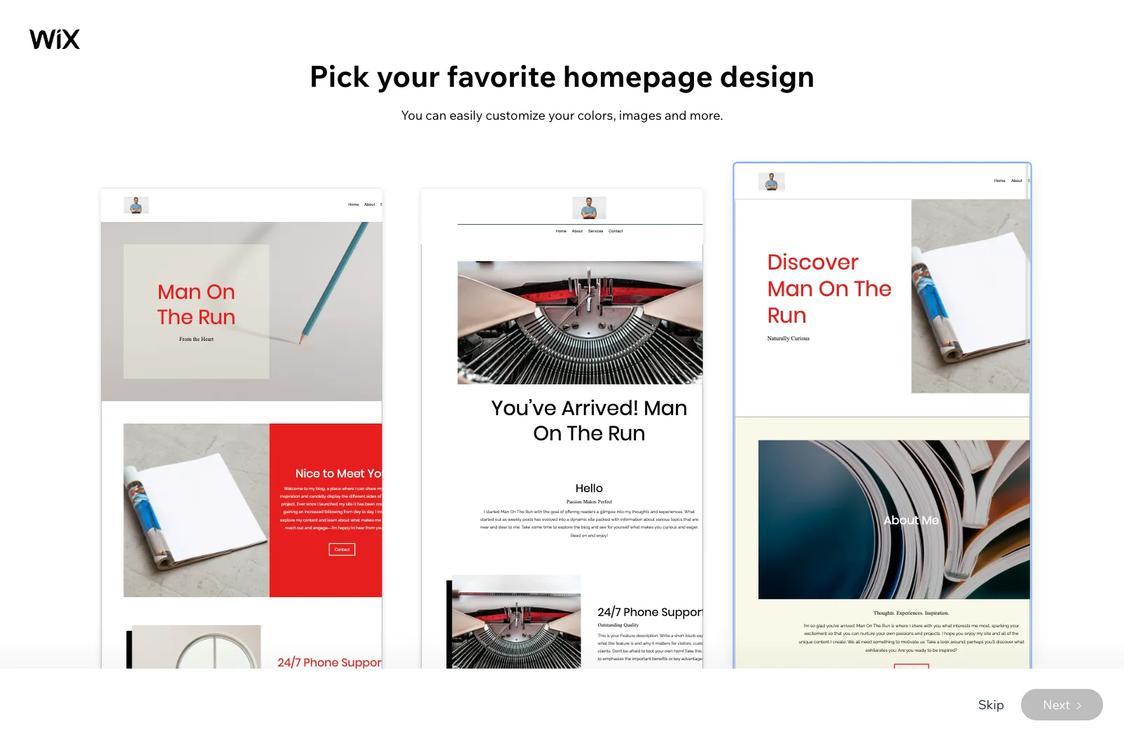 Task type: vqa. For each thing, say whether or not it's contained in the screenshot.
leftmost Arrows
no



Task type: describe. For each thing, give the bounding box(es) containing it.
/5
[[734, 383, 743, 394]]

are
[[456, 107, 475, 123]]

pages for add
[[470, 57, 555, 95]]

and
[[665, 107, 687, 123]]

pick
[[309, 57, 370, 95]]

later.
[[717, 107, 746, 123]]

2 customize from the left
[[621, 107, 681, 123]]

layout...
[[523, 404, 558, 417]]

your right for
[[549, 107, 575, 123]]

1
[[730, 383, 734, 394]]

add pages to your site
[[404, 57, 720, 95]]

images
[[619, 107, 662, 123]]

1 can from the left
[[426, 107, 447, 123]]

1 vertical spatial homepage
[[540, 321, 654, 349]]

pages for these
[[417, 107, 453, 123]]

your for layout...
[[500, 404, 521, 417]]

your for homepage
[[486, 321, 534, 349]]

preparing for preparing your layout...
[[453, 404, 498, 417]]

for
[[526, 107, 542, 123]]

blog
[[524, 358, 551, 374]]

wix
[[499, 358, 521, 374]]

easily
[[450, 107, 483, 123]]

you.
[[545, 107, 570, 123]]

preparing your homepage design...
[[375, 321, 750, 349]]

1 /5
[[730, 383, 743, 394]]

these
[[379, 107, 414, 123]]

preparing your layout...
[[453, 404, 558, 417]]



Task type: locate. For each thing, give the bounding box(es) containing it.
0 horizontal spatial can
[[426, 107, 447, 123]]

you can easily customize your colors, images and more.
[[401, 107, 724, 123]]

design
[[720, 57, 815, 95]]

them
[[684, 107, 715, 123]]

you down the add
[[401, 107, 423, 123]]

to
[[562, 57, 592, 95]]

0 horizontal spatial you
[[401, 107, 423, 123]]

design...
[[659, 321, 750, 349]]

pick your favorite homepage design
[[309, 57, 815, 95]]

next
[[1043, 697, 1071, 713], [1043, 697, 1071, 713]]

can left the are
[[426, 107, 447, 123]]

can
[[426, 107, 447, 123], [597, 107, 618, 123]]

your for favorite
[[377, 57, 440, 95]]

pages left the are
[[417, 107, 453, 123]]

0 vertical spatial homepage
[[563, 57, 714, 95]]

2 you from the left
[[572, 107, 594, 123]]

1 horizontal spatial can
[[597, 107, 618, 123]]

1 vertical spatial preparing
[[453, 404, 498, 417]]

1 you from the left
[[401, 107, 423, 123]]

you
[[401, 107, 423, 123], [572, 107, 594, 123]]

preparing
[[375, 321, 481, 349], [453, 404, 498, 417]]

0 horizontal spatial customize
[[486, 107, 546, 123]]

your left layout...
[[500, 404, 521, 417]]

skip
[[979, 697, 1005, 713], [979, 697, 1005, 713]]

0 vertical spatial pages
[[470, 57, 555, 95]]

site
[[669, 57, 720, 95]]

can left images
[[597, 107, 618, 123]]

colors,
[[578, 107, 617, 123]]

preparing down adding
[[453, 404, 498, 417]]

1 customize from the left
[[486, 107, 546, 123]]

tailored
[[478, 107, 523, 123]]

preparing up adding
[[375, 321, 481, 349]]

home
[[53, 41, 83, 53]]

pages
[[470, 57, 555, 95], [417, 107, 453, 123]]

1 horizontal spatial customize
[[621, 107, 681, 123]]

2 can from the left
[[597, 107, 618, 123]]

favorite
[[447, 57, 557, 95]]

customize left them
[[621, 107, 681, 123]]

your up these
[[377, 57, 440, 95]]

1 horizontal spatial pages
[[470, 57, 555, 95]]

add
[[404, 57, 463, 95]]

customize down favorite
[[486, 107, 546, 123]]

your up images
[[598, 57, 662, 95]]

adding wix blog
[[453, 358, 551, 374]]

0 vertical spatial preparing
[[375, 321, 481, 349]]

preparing for preparing your homepage design...
[[375, 321, 481, 349]]

1 vertical spatial pages
[[417, 107, 453, 123]]

more.
[[690, 107, 724, 123]]

customize
[[486, 107, 546, 123], [621, 107, 681, 123]]

0 horizontal spatial pages
[[417, 107, 453, 123]]

these pages are tailored for you. you can customize them later.
[[379, 107, 746, 123]]

your
[[377, 57, 440, 95], [598, 57, 662, 95], [549, 107, 575, 123], [486, 321, 534, 349], [500, 404, 521, 417]]

you right you.
[[572, 107, 594, 123]]

homepage up images
[[563, 57, 714, 95]]

your up the wix
[[486, 321, 534, 349]]

homepage up blog
[[540, 321, 654, 349]]

homepage
[[563, 57, 714, 95], [540, 321, 654, 349]]

pages up tailored
[[470, 57, 555, 95]]

1 horizontal spatial you
[[572, 107, 594, 123]]

adding
[[453, 358, 496, 374]]



